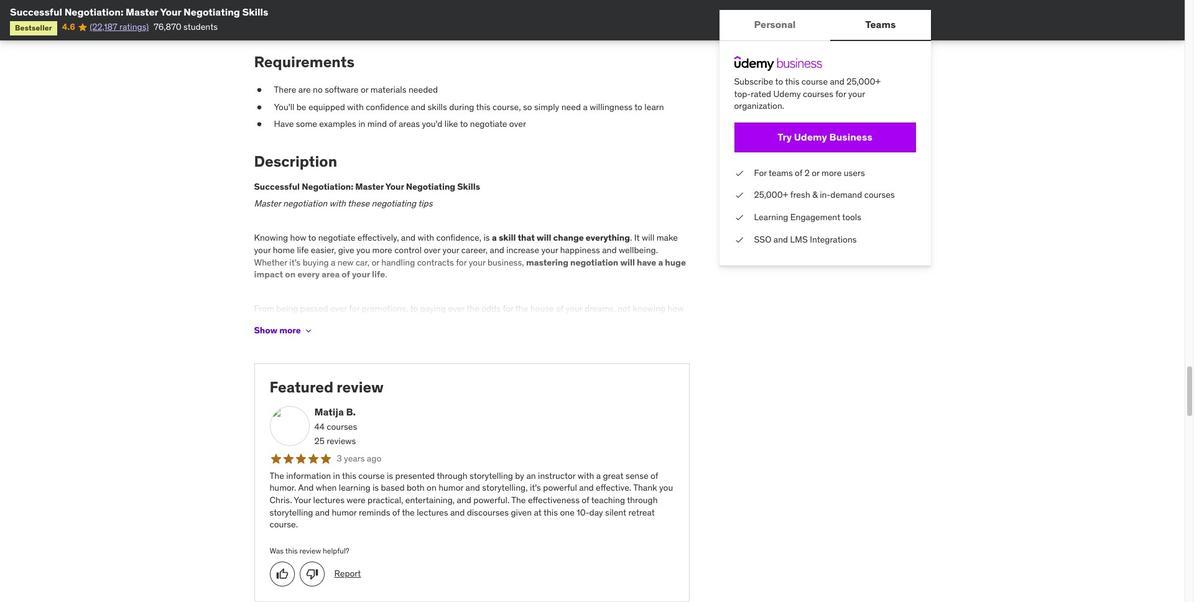 Task type: locate. For each thing, give the bounding box(es) containing it.
1 horizontal spatial be
[[427, 315, 437, 327]]

1 vertical spatial the
[[270, 470, 284, 482]]

successful for successful negotiation: master your negotiating skills master negotiation with these negotiating tips
[[254, 181, 300, 192]]

1 horizontal spatial .
[[630, 232, 633, 244]]

1 horizontal spatial negotiate
[[318, 232, 356, 244]]

over inside . it will make your home life easier, give you more control over your career, and increase your happiness and wellbeing. whether it's buying a new car, or handling contracts for your business,
[[424, 245, 441, 256]]

on inside mastering negotiation will have a huge impact on every area of your life
[[285, 269, 296, 280]]

successful
[[10, 6, 62, 18], [254, 181, 300, 192]]

your up whether
[[254, 245, 271, 256]]

it's
[[530, 483, 541, 494]]

udemy
[[774, 88, 801, 99], [795, 131, 828, 143]]

learn
[[645, 101, 664, 112]]

demand
[[831, 189, 863, 201]]

the
[[467, 303, 480, 314], [516, 303, 529, 314], [402, 507, 415, 518]]

negotiation down dreams, on the bottom
[[582, 315, 626, 327]]

show more button
[[254, 318, 313, 343]]

mark as helpful image
[[276, 568, 288, 580]]

being
[[276, 303, 298, 314]]

effectively,
[[358, 232, 399, 244]]

negotiation inside mastering negotiation will have a huge impact on every area of your life
[[571, 257, 619, 268]]

the down the entertaining,
[[402, 507, 415, 518]]

home
[[273, 245, 295, 256]]

udemy inside try udemy business link
[[795, 131, 828, 143]]

0 vertical spatial master
[[126, 6, 158, 18]]

on inside from being passed over for promotions, to paying over the odds for the house of your dreams, not knowing how to negotiate properly is a weakness that can be taken advantage of. the fact is, poor negotiation can mean that you miss out on a lot of opportunities in life. this course will turn you into a
[[305, 328, 315, 339]]

with inside 'the information in this course is presented through storytelling by an instructor with a great sense of humor. and when learning is based both on humor and storytelling, it's powerful and effective. thank you chris. your lectures were practical, entertaining, and powerful. the effectiveness of teaching through storytelling and humor reminds of the lectures and discourses given at this one 10-day silent retreat course.'
[[578, 470, 595, 482]]

to right like
[[460, 118, 468, 130]]

master up ratings)
[[126, 6, 158, 18]]

and up the try udemy business
[[831, 76, 845, 87]]

for up business
[[836, 88, 847, 99]]

successful negotiation: master your negotiating skills master negotiation with these negotiating tips
[[254, 181, 480, 209]]

and up 10-
[[580, 483, 594, 494]]

with
[[347, 101, 364, 112], [330, 198, 346, 209], [418, 232, 434, 244], [578, 470, 595, 482]]

xsmall image left sso
[[735, 234, 745, 246]]

can down not
[[628, 315, 642, 327]]

for up weakness
[[349, 303, 360, 314]]

life down handling
[[372, 269, 385, 280]]

top‑rated
[[735, 88, 772, 99]]

review up b.
[[337, 378, 384, 397]]

a inside . it will make your home life easier, give you more control over your career, and increase your happiness and wellbeing. whether it's buying a new car, or handling contracts for your business,
[[331, 257, 336, 268]]

how
[[290, 232, 306, 244], [668, 303, 684, 314]]

2 vertical spatial master
[[254, 198, 281, 209]]

have
[[274, 118, 294, 130]]

of up is, at the bottom left
[[556, 303, 564, 314]]

on right out
[[305, 328, 315, 339]]

lectures
[[313, 495, 345, 506], [417, 507, 448, 518]]

your down "career,"
[[469, 257, 486, 268]]

1 horizontal spatial through
[[627, 495, 658, 506]]

. inside . it will make your home life easier, give you more control over your career, and increase your happiness and wellbeing. whether it's buying a new car, or handling contracts for your business,
[[630, 232, 633, 244]]

tips
[[418, 198, 433, 209]]

0 vertical spatial successful
[[10, 6, 62, 18]]

area
[[322, 269, 340, 280]]

0 vertical spatial negotiating
[[184, 6, 240, 18]]

on
[[285, 269, 296, 280], [305, 328, 315, 339], [427, 483, 437, 494]]

handling
[[382, 257, 415, 268]]

or for materials
[[361, 84, 369, 95]]

how right knowing
[[668, 303, 684, 314]]

2 vertical spatial or
[[372, 257, 380, 268]]

of
[[389, 118, 397, 130], [795, 167, 803, 178], [342, 269, 350, 280], [556, 303, 564, 314], [336, 328, 343, 339], [651, 470, 659, 482], [582, 495, 590, 506], [393, 507, 400, 518]]

0 vertical spatial xsmall image
[[254, 118, 264, 131]]

0 vertical spatial .
[[630, 232, 633, 244]]

the inside 'the information in this course is presented through storytelling by an instructor with a great sense of humor. and when learning is based both on humor and storytelling, it's powerful and effective. thank you chris. your lectures were practical, entertaining, and powerful. the effectiveness of teaching through storytelling and humor reminds of the lectures and discourses given at this one 10-day silent retreat course.'
[[402, 507, 415, 518]]

based
[[381, 483, 405, 494]]

you right thank
[[660, 483, 673, 494]]

there
[[274, 84, 296, 95]]

of up thank
[[651, 470, 659, 482]]

and
[[298, 483, 314, 494]]

course inside from being passed over for promotions, to paying over the odds for the house of your dreams, not knowing how to negotiate properly is a weakness that can be taken advantage of. the fact is, poor negotiation can mean that you miss out on a lot of opportunities in life. this course will turn you into a
[[443, 328, 469, 339]]

more
[[822, 167, 842, 178], [372, 245, 393, 256], [280, 325, 301, 336]]

report
[[335, 568, 361, 579]]

be up this
[[427, 315, 437, 327]]

information
[[286, 470, 331, 482]]

0 vertical spatial lectures
[[313, 495, 345, 506]]

0 vertical spatial courses
[[803, 88, 834, 99]]

over down so
[[510, 118, 526, 130]]

subscribe to this course and 25,000+ top‑rated udemy courses for your organization.
[[735, 76, 881, 112]]

bestseller
[[15, 23, 52, 33]]

the information in this course is presented through storytelling by an instructor with a great sense of humor. and when learning is based both on humor and storytelling, it's powerful and effective. thank you chris. your lectures were practical, entertaining, and powerful. the effectiveness of teaching through storytelling and humor reminds of the lectures and discourses given at this one 10-day silent retreat course.
[[270, 470, 673, 530]]

0 vertical spatial or
[[361, 84, 369, 95]]

advantage
[[463, 315, 504, 327]]

25,000+
[[847, 76, 881, 87], [755, 189, 789, 201]]

1 vertical spatial humor
[[332, 507, 357, 518]]

25,000+ inside subscribe to this course and 25,000+ top‑rated udemy courses for your organization.
[[847, 76, 881, 87]]

xsmall image left you'll at the top left of the page
[[254, 101, 264, 113]]

more left users
[[822, 167, 842, 178]]

2 vertical spatial the
[[512, 495, 526, 506]]

skills inside successful negotiation: master your negotiating skills master negotiation with these negotiating tips
[[458, 181, 480, 192]]

1 horizontal spatial that
[[518, 232, 535, 244]]

2 horizontal spatial that
[[668, 315, 683, 327]]

25,000+ up business
[[847, 76, 881, 87]]

1 horizontal spatial negotiation:
[[302, 181, 354, 192]]

0 vertical spatial be
[[297, 101, 307, 112]]

lectures down the entertaining,
[[417, 507, 448, 518]]

. left the it
[[630, 232, 633, 244]]

on up the entertaining,
[[427, 483, 437, 494]]

storytelling up storytelling,
[[470, 470, 513, 482]]

1 vertical spatial your
[[386, 181, 404, 192]]

negotiate up give
[[318, 232, 356, 244]]

for
[[836, 88, 847, 99], [456, 257, 467, 268], [349, 303, 360, 314], [503, 303, 514, 314]]

. for . it will make your home life easier, give you more control over your career, and increase your happiness and wellbeing. whether it's buying a new car, or handling contracts for your business,
[[630, 232, 633, 244]]

practical,
[[368, 495, 403, 506]]

humor up the entertaining,
[[439, 483, 464, 494]]

2 vertical spatial negotiation
[[582, 315, 626, 327]]

review
[[337, 378, 384, 397], [300, 546, 321, 556]]

miss
[[270, 328, 288, 339]]

1 vertical spatial more
[[372, 245, 393, 256]]

0 horizontal spatial course
[[359, 470, 385, 482]]

a left new
[[331, 257, 336, 268]]

2 vertical spatial course
[[359, 470, 385, 482]]

courses up the try udemy business
[[803, 88, 834, 99]]

how up home
[[290, 232, 306, 244]]

featured review
[[270, 378, 384, 397]]

storytelling up course.
[[270, 507, 313, 518]]

negotiation: up (22,187
[[65, 6, 124, 18]]

xsmall image for you'll
[[254, 101, 264, 113]]

of down "practical,"
[[393, 507, 400, 518]]

these
[[348, 198, 370, 209]]

2 horizontal spatial negotiate
[[470, 118, 508, 130]]

. it will make your home life easier, give you more control over your career, and increase your happiness and wellbeing. whether it's buying a new car, or handling contracts for your business,
[[254, 232, 678, 268]]

to left paying on the left bottom of page
[[410, 303, 418, 314]]

successful up bestseller
[[10, 6, 62, 18]]

over
[[510, 118, 526, 130], [424, 245, 441, 256], [331, 303, 347, 314], [448, 303, 465, 314]]

in up when
[[333, 470, 340, 482]]

0 vertical spatial course
[[802, 76, 828, 87]]

life up it's
[[297, 245, 309, 256]]

1 vertical spatial skills
[[458, 181, 480, 192]]

xsmall image for 25,000+
[[735, 189, 745, 202]]

to up easier,
[[308, 232, 316, 244]]

at
[[534, 507, 542, 518]]

negotiating up students
[[184, 6, 240, 18]]

2 vertical spatial xsmall image
[[304, 326, 313, 336]]

0 horizontal spatial .
[[385, 269, 388, 280]]

every
[[298, 269, 320, 280]]

1 horizontal spatial more
[[372, 245, 393, 256]]

your up business
[[849, 88, 866, 99]]

2 vertical spatial on
[[427, 483, 437, 494]]

opportunities
[[346, 328, 398, 339]]

0 vertical spatial your
[[160, 6, 181, 18]]

0 horizontal spatial your
[[160, 6, 181, 18]]

successful inside successful negotiation: master your negotiating skills master negotiation with these negotiating tips
[[254, 181, 300, 192]]

reminds
[[359, 507, 391, 518]]

a right have
[[659, 257, 664, 268]]

xsmall image left have
[[254, 118, 264, 131]]

master for successful negotiation: master your negotiating skills master negotiation with these negotiating tips
[[356, 181, 384, 192]]

not
[[618, 303, 631, 314]]

course.
[[270, 519, 298, 530]]

1 vertical spatial negotiating
[[406, 181, 456, 192]]

1 vertical spatial .
[[385, 269, 388, 280]]

1 horizontal spatial successful
[[254, 181, 300, 192]]

1 horizontal spatial course
[[443, 328, 469, 339]]

this
[[786, 76, 800, 87], [476, 101, 491, 112], [342, 470, 357, 482], [544, 507, 558, 518], [286, 546, 298, 556]]

your down and
[[294, 495, 311, 506]]

report button
[[335, 568, 361, 580]]

1 horizontal spatial on
[[305, 328, 315, 339]]

the up humor. at the left bottom of the page
[[270, 470, 284, 482]]

negotiation inside from being passed over for promotions, to paying over the odds for the house of your dreams, not knowing how to negotiate properly is a weakness that can be taken advantage of. the fact is, poor negotiation can mean that you miss out on a lot of opportunities in life. this course will turn you into a
[[582, 315, 626, 327]]

over up taken
[[448, 303, 465, 314]]

and up discourses
[[457, 495, 472, 506]]

both
[[407, 483, 425, 494]]

1 vertical spatial course
[[443, 328, 469, 339]]

xsmall image for learning
[[735, 212, 745, 224]]

2 horizontal spatial or
[[812, 167, 820, 178]]

engagement
[[791, 212, 841, 223]]

more down effectively,
[[372, 245, 393, 256]]

master up knowing
[[254, 198, 281, 209]]

will inside mastering negotiation will have a huge impact on every area of your life
[[621, 257, 635, 268]]

negotiate down course,
[[470, 118, 508, 130]]

0 horizontal spatial life
[[297, 245, 309, 256]]

0 horizontal spatial on
[[285, 269, 296, 280]]

tab list
[[720, 10, 931, 41]]

is up "career,"
[[484, 232, 490, 244]]

into
[[520, 328, 535, 339]]

0 horizontal spatial lectures
[[313, 495, 345, 506]]

in inside from being passed over for promotions, to paying over the odds for the house of your dreams, not knowing how to negotiate properly is a weakness that can be taken advantage of. the fact is, poor negotiation can mean that you miss out on a lot of opportunities in life. this course will turn you into a
[[400, 328, 407, 339]]

1 horizontal spatial humor
[[439, 483, 464, 494]]

your for successful negotiation: master your negotiating skills master negotiation with these negotiating tips
[[386, 181, 404, 192]]

0 horizontal spatial more
[[280, 325, 301, 336]]

students
[[184, 21, 218, 33]]

negotiating for successful negotiation: master your negotiating skills
[[184, 6, 240, 18]]

or right car,
[[372, 257, 380, 268]]

xsmall image right out
[[304, 326, 313, 336]]

0 horizontal spatial skills
[[242, 6, 269, 18]]

some
[[296, 118, 317, 130]]

negotiation: inside successful negotiation: master your negotiating skills master negotiation with these negotiating tips
[[302, 181, 354, 192]]

0 vertical spatial on
[[285, 269, 296, 280]]

in left life.
[[400, 328, 407, 339]]

course inside subscribe to this course and 25,000+ top‑rated udemy courses for your organization.
[[802, 76, 828, 87]]

or right 2 at top right
[[812, 167, 820, 178]]

1 horizontal spatial storytelling
[[470, 470, 513, 482]]

xsmall image
[[254, 84, 264, 96], [254, 101, 264, 113], [735, 167, 745, 179], [735, 212, 745, 224], [735, 234, 745, 246]]

2 vertical spatial more
[[280, 325, 301, 336]]

your inside successful negotiation: master your negotiating skills master negotiation with these negotiating tips
[[386, 181, 404, 192]]

thank
[[634, 483, 658, 494]]

with up control
[[418, 232, 434, 244]]

is right properly
[[338, 315, 344, 327]]

will right the it
[[642, 232, 655, 244]]

0 vertical spatial negotiation:
[[65, 6, 124, 18]]

course down ago
[[359, 470, 385, 482]]

great
[[603, 470, 624, 482]]

taken
[[439, 315, 461, 327]]

udemy inside subscribe to this course and 25,000+ top‑rated udemy courses for your organization.
[[774, 88, 801, 99]]

xsmall image left for
[[735, 167, 745, 179]]

teams button
[[831, 10, 931, 40]]

0 horizontal spatial through
[[437, 470, 468, 482]]

or right software
[[361, 84, 369, 95]]

1 horizontal spatial negotiating
[[406, 181, 456, 192]]

retreat
[[629, 507, 655, 518]]

your inside 'the information in this course is presented through storytelling by an instructor with a great sense of humor. and when learning is based both on humor and storytelling, it's powerful and effective. thank you chris. your lectures were practical, entertaining, and powerful. the effectiveness of teaching through storytelling and humor reminds of the lectures and discourses given at this one 10-day silent retreat course.'
[[294, 495, 311, 506]]

humor down were
[[332, 507, 357, 518]]

life inside mastering negotiation will have a huge impact on every area of your life
[[372, 269, 385, 280]]

course down taken
[[443, 328, 469, 339]]

0 horizontal spatial xsmall image
[[254, 118, 264, 131]]

you'll
[[274, 101, 295, 112]]

helpful?
[[323, 546, 350, 556]]

0 horizontal spatial storytelling
[[270, 507, 313, 518]]

a inside 'the information in this course is presented through storytelling by an instructor with a great sense of humor. and when learning is based both on humor and storytelling, it's powerful and effective. thank you chris. your lectures were practical, entertaining, and powerful. the effectiveness of teaching through storytelling and humor reminds of the lectures and discourses given at this one 10-day silent retreat course.'
[[597, 470, 601, 482]]

1 horizontal spatial can
[[628, 315, 642, 327]]

1 vertical spatial or
[[812, 167, 820, 178]]

1 vertical spatial 25,000+
[[755, 189, 789, 201]]

matija b. 44 courses 25 reviews
[[315, 406, 357, 447]]

with left 'these'
[[330, 198, 346, 209]]

1 horizontal spatial 25,000+
[[847, 76, 881, 87]]

. down handling
[[385, 269, 388, 280]]

negotiating inside successful negotiation: master your negotiating skills master negotiation with these negotiating tips
[[406, 181, 456, 192]]

the up advantage
[[467, 303, 480, 314]]

with left great
[[578, 470, 595, 482]]

2
[[805, 167, 810, 178]]

1 vertical spatial negotiation:
[[302, 181, 354, 192]]

0 horizontal spatial be
[[297, 101, 307, 112]]

0 horizontal spatial negotiate
[[264, 315, 301, 327]]

master
[[126, 6, 158, 18], [356, 181, 384, 192], [254, 198, 281, 209]]

1 horizontal spatial life
[[372, 269, 385, 280]]

0 horizontal spatial negotiating
[[184, 6, 240, 18]]

xsmall image for sso
[[735, 234, 745, 246]]

personal button
[[720, 10, 831, 40]]

more inside . it will make your home life easier, give you more control over your career, and increase your happiness and wellbeing. whether it's buying a new car, or handling contracts for your business,
[[372, 245, 393, 256]]

the up given
[[512, 495, 526, 506]]

b.
[[346, 406, 356, 418]]

and down when
[[315, 507, 330, 518]]

that up increase
[[518, 232, 535, 244]]

the left house on the left bottom
[[516, 303, 529, 314]]

0 vertical spatial more
[[822, 167, 842, 178]]

humor
[[439, 483, 464, 494], [332, 507, 357, 518]]

xsmall image inside show more "button"
[[304, 326, 313, 336]]

is up "practical,"
[[373, 483, 379, 494]]

1 vertical spatial udemy
[[795, 131, 828, 143]]

on inside 'the information in this course is presented through storytelling by an instructor with a great sense of humor. and when learning is based both on humor and storytelling, it's powerful and effective. thank you chris. your lectures were practical, entertaining, and powerful. the effectiveness of teaching through storytelling and humor reminds of the lectures and discourses given at this one 10-day silent retreat course.'
[[427, 483, 437, 494]]

0 horizontal spatial master
[[126, 6, 158, 18]]

0 horizontal spatial can
[[411, 315, 425, 327]]

poor
[[562, 315, 580, 327]]

1 horizontal spatial courses
[[803, 88, 834, 99]]

of inside mastering negotiation will have a huge impact on every area of your life
[[342, 269, 350, 280]]

a right need at the left of page
[[583, 101, 588, 112]]

ratings)
[[120, 21, 149, 33]]

fresh
[[791, 189, 811, 201]]

0 vertical spatial negotiation
[[283, 198, 327, 209]]

through up retreat
[[627, 495, 658, 506]]

have
[[637, 257, 657, 268]]

0 horizontal spatial in
[[333, 470, 340, 482]]

1 vertical spatial in
[[400, 328, 407, 339]]

0 vertical spatial in
[[359, 118, 366, 130]]

it
[[635, 232, 640, 244]]

you
[[357, 245, 370, 256], [254, 328, 268, 339], [504, 328, 518, 339], [660, 483, 673, 494]]

udemy business image
[[735, 56, 822, 71]]

76,870
[[154, 21, 182, 33]]

2 vertical spatial courses
[[327, 421, 357, 432]]

xsmall image left learning
[[735, 212, 745, 224]]

negotiation down happiness
[[571, 257, 619, 268]]

2 vertical spatial negotiate
[[264, 315, 301, 327]]

0 vertical spatial udemy
[[774, 88, 801, 99]]

course,
[[493, 101, 521, 112]]

successful down description
[[254, 181, 300, 192]]

for up of. on the left
[[503, 303, 514, 314]]

1 vertical spatial be
[[427, 315, 437, 327]]

matija
[[315, 406, 344, 418]]

0 horizontal spatial review
[[300, 546, 321, 556]]

a left great
[[597, 470, 601, 482]]

the
[[517, 315, 532, 327], [270, 470, 284, 482], [512, 495, 526, 506]]

1 vertical spatial through
[[627, 495, 658, 506]]

that
[[518, 232, 535, 244], [393, 315, 409, 327], [668, 315, 683, 327]]

0 horizontal spatial courses
[[327, 421, 357, 432]]

1 horizontal spatial review
[[337, 378, 384, 397]]

2 horizontal spatial course
[[802, 76, 828, 87]]

0 vertical spatial 25,000+
[[847, 76, 881, 87]]

skills for successful negotiation: master your negotiating skills
[[242, 6, 269, 18]]

be right you'll at the top left of the page
[[297, 101, 307, 112]]

1 horizontal spatial xsmall image
[[304, 326, 313, 336]]

to down udemy business image
[[776, 76, 784, 87]]

2 horizontal spatial xsmall image
[[735, 189, 745, 202]]

0 horizontal spatial the
[[402, 507, 415, 518]]

master for successful negotiation: master your negotiating skills
[[126, 6, 158, 18]]

1 horizontal spatial your
[[294, 495, 311, 506]]

through up the entertaining,
[[437, 470, 468, 482]]

examples
[[319, 118, 356, 130]]

turn
[[486, 328, 502, 339]]

more inside "button"
[[280, 325, 301, 336]]

0 horizontal spatial or
[[361, 84, 369, 95]]

can up life.
[[411, 315, 425, 327]]

xsmall image
[[254, 118, 264, 131], [735, 189, 745, 202], [304, 326, 313, 336]]

2 vertical spatial your
[[294, 495, 311, 506]]

2 vertical spatial in
[[333, 470, 340, 482]]

sso and lms integrations
[[755, 234, 857, 245]]

0 vertical spatial how
[[290, 232, 306, 244]]



Task type: vqa. For each thing, say whether or not it's contained in the screenshot.
Scientists's collection
no



Task type: describe. For each thing, give the bounding box(es) containing it.
odds
[[482, 303, 501, 314]]

0 vertical spatial storytelling
[[470, 470, 513, 482]]

this right was
[[286, 546, 298, 556]]

for inside subscribe to this course and 25,000+ top‑rated udemy courses for your organization.
[[836, 88, 847, 99]]

of left 2 at top right
[[795, 167, 803, 178]]

xsmall image for for
[[735, 167, 745, 179]]

and up business,
[[490, 245, 505, 256]]

skills for successful negotiation: master your negotiating skills master negotiation with these negotiating tips
[[458, 181, 480, 192]]

car,
[[356, 257, 370, 268]]

when
[[316, 483, 337, 494]]

2 horizontal spatial the
[[516, 303, 529, 314]]

to left learn
[[635, 101, 643, 112]]

no
[[313, 84, 323, 95]]

the inside from being passed over for promotions, to paying over the odds for the house of your dreams, not knowing how to negotiate properly is a weakness that can be taken advantage of. the fact is, poor negotiation can mean that you miss out on a lot of opportunities in life. this course will turn you into a
[[517, 315, 532, 327]]

buying
[[303, 257, 329, 268]]

lot
[[324, 328, 334, 339]]

you left miss
[[254, 328, 268, 339]]

xsmall image for there
[[254, 84, 264, 96]]

users
[[844, 167, 866, 178]]

passed
[[300, 303, 328, 314]]

and down needed
[[411, 101, 426, 112]]

10-
[[577, 507, 590, 518]]

0 vertical spatial review
[[337, 378, 384, 397]]

to inside subscribe to this course and 25,000+ top‑rated udemy courses for your organization.
[[776, 76, 784, 87]]

dreams,
[[585, 303, 616, 314]]

will inside from being passed over for promotions, to paying over the odds for the house of your dreams, not knowing how to negotiate properly is a weakness that can be taken advantage of. the fact is, poor negotiation can mean that you miss out on a lot of opportunities in life. this course will turn you into a
[[471, 328, 484, 339]]

successful for successful negotiation: master your negotiating skills
[[10, 6, 62, 18]]

3 years ago
[[337, 453, 382, 464]]

teaching
[[592, 495, 625, 506]]

skills
[[428, 101, 447, 112]]

mean
[[644, 315, 666, 327]]

career,
[[462, 245, 488, 256]]

easier,
[[311, 245, 336, 256]]

or for more
[[812, 167, 820, 178]]

with down there are no software or materials needed
[[347, 101, 364, 112]]

areas
[[399, 118, 420, 130]]

mark as unhelpful image
[[306, 568, 318, 580]]

1 can from the left
[[411, 315, 425, 327]]

you inside . it will make your home life easier, give you more control over your career, and increase your happiness and wellbeing. whether it's buying a new car, or handling contracts for your business,
[[357, 245, 370, 256]]

out
[[290, 328, 303, 339]]

weakness
[[353, 315, 392, 327]]

teams
[[769, 167, 793, 178]]

you inside 'the information in this course is presented through storytelling by an instructor with a great sense of humor. and when learning is based both on humor and storytelling, it's powerful and effective. thank you chris. your lectures were practical, entertaining, and powerful. the effectiveness of teaching through storytelling and humor reminds of the lectures and discourses given at this one 10-day silent retreat course.'
[[660, 483, 673, 494]]

1 horizontal spatial the
[[467, 303, 480, 314]]

and right sso
[[774, 234, 789, 245]]

how inside from being passed over for promotions, to paying over the odds for the house of your dreams, not knowing how to negotiate properly is a weakness that can be taken advantage of. the fact is, poor negotiation can mean that you miss out on a lot of opportunities in life. this course will turn you into a
[[668, 303, 684, 314]]

have some examples in mind of areas you'd like to negotiate over
[[274, 118, 526, 130]]

try udemy business
[[778, 131, 873, 143]]

negotiation: for successful negotiation: master your negotiating skills
[[65, 6, 124, 18]]

0 vertical spatial negotiate
[[470, 118, 508, 130]]

your inside mastering negotiation will have a huge impact on every area of your life
[[352, 269, 370, 280]]

presented
[[396, 470, 435, 482]]

a left weakness
[[346, 315, 351, 327]]

requirements
[[254, 52, 355, 72]]

chris.
[[270, 495, 292, 506]]

needed
[[409, 84, 438, 95]]

1 vertical spatial negotiate
[[318, 232, 356, 244]]

will up increase
[[537, 232, 552, 244]]

teams
[[866, 18, 896, 31]]

courses inside matija b. 44 courses 25 reviews
[[327, 421, 357, 432]]

one
[[560, 507, 575, 518]]

tools
[[843, 212, 862, 223]]

of right mind
[[389, 118, 397, 130]]

course inside 'the information in this course is presented through storytelling by an instructor with a great sense of humor. and when learning is based both on humor and storytelling, it's powerful and effective. thank you chris. your lectures were practical, entertaining, and powerful. the effectiveness of teaching through storytelling and humor reminds of the lectures and discourses given at this one 10-day silent retreat course.'
[[359, 470, 385, 482]]

you down of. on the left
[[504, 328, 518, 339]]

2 can from the left
[[628, 315, 642, 327]]

a left lot
[[317, 328, 322, 339]]

materials
[[371, 84, 407, 95]]

is,
[[551, 315, 560, 327]]

is inside from being passed over for promotions, to paying over the odds for the house of your dreams, not knowing how to negotiate properly is a weakness that can be taken advantage of. the fact is, poor negotiation can mean that you miss out on a lot of opportunities in life. this course will turn you into a
[[338, 315, 344, 327]]

0 horizontal spatial that
[[393, 315, 409, 327]]

confidence,
[[437, 232, 482, 244]]

with inside successful negotiation: master your negotiating skills master negotiation with these negotiating tips
[[330, 198, 346, 209]]

for inside . it will make your home life easier, give you more control over your career, and increase your happiness and wellbeing. whether it's buying a new car, or handling contracts for your business,
[[456, 257, 467, 268]]

fact
[[534, 315, 549, 327]]

will inside . it will make your home life easier, give you more control over your career, and increase your happiness and wellbeing. whether it's buying a new car, or handling contracts for your business,
[[642, 232, 655, 244]]

your inside subscribe to this course and 25,000+ top‑rated udemy courses for your organization.
[[849, 88, 866, 99]]

76,870 students
[[154, 21, 218, 33]]

skill
[[499, 232, 516, 244]]

mastering
[[526, 257, 569, 268]]

discourses
[[467, 507, 509, 518]]

make
[[657, 232, 678, 244]]

software
[[325, 84, 359, 95]]

by
[[515, 470, 525, 482]]

happiness
[[561, 245, 600, 256]]

negotiating
[[372, 198, 416, 209]]

try
[[778, 131, 792, 143]]

(22,187
[[90, 21, 117, 33]]

0 vertical spatial through
[[437, 470, 468, 482]]

a inside mastering negotiation will have a huge impact on every area of your life
[[659, 257, 664, 268]]

be inside from being passed over for promotions, to paying over the odds for the house of your dreams, not knowing how to negotiate properly is a weakness that can be taken advantage of. the fact is, poor negotiation can mean that you miss out on a lot of opportunities in life. this course will turn you into a
[[427, 315, 437, 327]]

integrations
[[810, 234, 857, 245]]

storytelling,
[[482, 483, 528, 494]]

a left the skill
[[492, 232, 497, 244]]

willingness
[[590, 101, 633, 112]]

it's
[[290, 257, 301, 268]]

knowing
[[254, 232, 288, 244]]

entertaining,
[[406, 495, 455, 506]]

matija b. image
[[270, 407, 310, 446]]

powerful.
[[474, 495, 510, 506]]

negotiation: for successful negotiation: master your negotiating skills master negotiation with these negotiating tips
[[302, 181, 354, 192]]

life inside . it will make your home life easier, give you more control over your career, and increase your happiness and wellbeing. whether it's buying a new car, or handling contracts for your business,
[[297, 245, 309, 256]]

. for .
[[385, 269, 388, 280]]

or inside . it will make your home life easier, give you more control over your career, and increase your happiness and wellbeing. whether it's buying a new car, or handling contracts for your business,
[[372, 257, 380, 268]]

negotiation inside successful negotiation: master your negotiating skills master negotiation with these negotiating tips
[[283, 198, 327, 209]]

2 horizontal spatial courses
[[865, 189, 895, 201]]

ago
[[367, 453, 382, 464]]

confidence
[[366, 101, 409, 112]]

learning
[[339, 483, 371, 494]]

huge
[[665, 257, 686, 268]]

tab list containing personal
[[720, 10, 931, 41]]

sso
[[755, 234, 772, 245]]

contracts
[[417, 257, 454, 268]]

paying
[[420, 303, 446, 314]]

courses inside subscribe to this course and 25,000+ top‑rated udemy courses for your organization.
[[803, 88, 834, 99]]

given
[[511, 507, 532, 518]]

your up mastering
[[542, 245, 558, 256]]

everything
[[586, 232, 630, 244]]

new
[[338, 257, 354, 268]]

of.
[[506, 315, 516, 327]]

wellbeing.
[[619, 245, 658, 256]]

successful negotiation: master your negotiating skills
[[10, 6, 269, 18]]

mastering negotiation will have a huge impact on every area of your life
[[254, 257, 686, 280]]

1 vertical spatial review
[[300, 546, 321, 556]]

for teams of 2 or more users
[[755, 167, 866, 178]]

1 horizontal spatial lectures
[[417, 507, 448, 518]]

equipped
[[309, 101, 345, 112]]

show more
[[254, 325, 301, 336]]

and inside subscribe to this course and 25,000+ top‑rated udemy courses for your organization.
[[831, 76, 845, 87]]

try udemy business link
[[735, 122, 916, 152]]

like
[[445, 118, 458, 130]]

knowing
[[633, 303, 666, 314]]

this right during
[[476, 101, 491, 112]]

sense
[[626, 470, 649, 482]]

change
[[554, 232, 584, 244]]

of right lot
[[336, 328, 343, 339]]

this down effectiveness
[[544, 507, 558, 518]]

your inside from being passed over for promotions, to paying over the odds for the house of your dreams, not knowing how to negotiate properly is a weakness that can be taken advantage of. the fact is, poor negotiation can mean that you miss out on a lot of opportunities in life. this course will turn you into a
[[566, 303, 583, 314]]

and up control
[[401, 232, 416, 244]]

knowing how to negotiate effectively, and with confidence, is a skill that will change everything
[[254, 232, 630, 244]]

business,
[[488, 257, 524, 268]]

personal
[[755, 18, 796, 31]]

xsmall image for have
[[254, 118, 264, 131]]

is up based
[[387, 470, 393, 482]]

25
[[315, 436, 325, 447]]

1 vertical spatial storytelling
[[270, 507, 313, 518]]

negotiate inside from being passed over for promotions, to paying over the odds for the house of your dreams, not knowing how to negotiate properly is a weakness that can be taken advantage of. the fact is, poor negotiation can mean that you miss out on a lot of opportunities in life. this course will turn you into a
[[264, 315, 301, 327]]

day
[[590, 507, 603, 518]]

mind
[[368, 118, 387, 130]]

humor.
[[270, 483, 296, 494]]

and down everything
[[603, 245, 617, 256]]

to down from
[[254, 315, 262, 327]]

your down confidence,
[[443, 245, 460, 256]]

learning engagement tools
[[755, 212, 862, 223]]

during
[[449, 101, 475, 112]]

and up the powerful.
[[466, 483, 480, 494]]

1 horizontal spatial master
[[254, 198, 281, 209]]

instructor
[[538, 470, 576, 482]]

in-
[[820, 189, 831, 201]]

a right into at the bottom of the page
[[537, 328, 541, 339]]

simply
[[535, 101, 560, 112]]

and down the entertaining,
[[451, 507, 465, 518]]

this up learning
[[342, 470, 357, 482]]

subscribe
[[735, 76, 774, 87]]

0 horizontal spatial how
[[290, 232, 306, 244]]

negotiating for successful negotiation: master your negotiating skills master negotiation with these negotiating tips
[[406, 181, 456, 192]]

this inside subscribe to this course and 25,000+ top‑rated udemy courses for your organization.
[[786, 76, 800, 87]]

reviews
[[327, 436, 356, 447]]

over up properly
[[331, 303, 347, 314]]

of up 10-
[[582, 495, 590, 506]]

your for successful negotiation: master your negotiating skills
[[160, 6, 181, 18]]

1 horizontal spatial in
[[359, 118, 366, 130]]

in inside 'the information in this course is presented through storytelling by an instructor with a great sense of humor. and when learning is based both on humor and storytelling, it's powerful and effective. thank you chris. your lectures were practical, entertaining, and powerful. the effectiveness of teaching through storytelling and humor reminds of the lectures and discourses given at this one 10-day silent retreat course.'
[[333, 470, 340, 482]]

properly
[[304, 315, 336, 327]]



